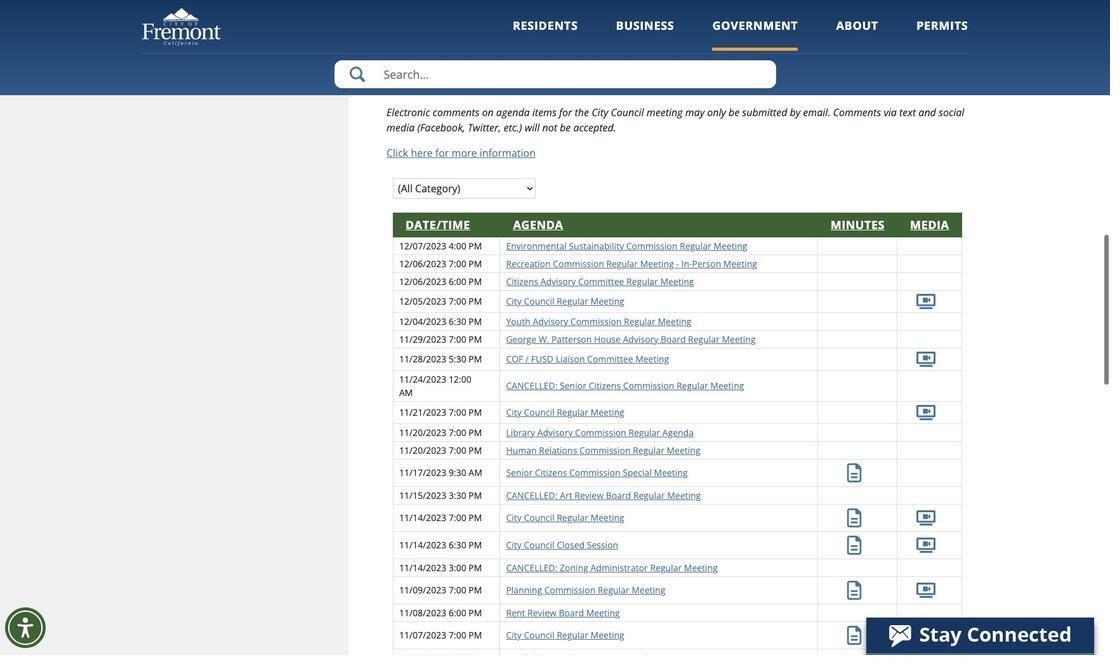 Task type: vqa. For each thing, say whether or not it's contained in the screenshot.
Human Relations Commission Regular Meeting link
yes



Task type: describe. For each thing, give the bounding box(es) containing it.
click
[[387, 146, 408, 160]]

recreation commission regular meeting - in-person meeting
[[506, 258, 757, 270]]

11/17/2023 9:30 am
[[399, 467, 482, 479]]

8 pm from the top
[[469, 406, 482, 418]]

council for 11/14/2023 7:00 pm
[[524, 512, 554, 524]]

document(s)
[[740, 63, 799, 77]]

date/time link
[[406, 217, 470, 232]]

11/08/2023
[[399, 607, 446, 619]]

council inside emails will be compiled into files by agenda item number, distributed to the city council and staff, and published in the city's agenda center on
[[791, 33, 826, 47]]

am for 11/17/2023 9:30 am
[[469, 467, 482, 479]]

1 horizontal spatial agenda
[[513, 217, 563, 232]]

in-
[[681, 258, 692, 270]]

human relations commission regular meeting link
[[506, 444, 700, 456]]

for inside electronic comments on agenda items for the city council meeting may only be submitted by email. comments via text and social media (facebook, twitter, etc.) will not be accepted.
[[559, 105, 572, 119]]

business link
[[616, 18, 674, 51]]

george w. patterson house advisory board regular meeting
[[506, 333, 756, 345]]

1 vertical spatial senior
[[506, 467, 533, 479]]

4:00
[[449, 240, 466, 252]]

6:00 for 12/06/2023
[[449, 275, 466, 287]]

zoning
[[560, 562, 588, 574]]

of
[[775, 2, 785, 16]]

1 horizontal spatial review
[[575, 489, 604, 501]]

distributed
[[686, 33, 738, 47]]

/
[[526, 353, 529, 365]]

it
[[910, 2, 916, 16]]

am for 11/24/2023 12:00 am
[[399, 386, 413, 399]]

12/04/2023 6:30 pm
[[399, 315, 482, 327]]

2 vertical spatial be
[[560, 121, 571, 134]]

session
[[587, 539, 618, 551]]

the left noted
[[906, 63, 921, 77]]

11/15/2023
[[399, 489, 446, 501]]

and inside electronic comments on agenda items for the city council meeting may only be submitted by email. comments via text and social media (facebook, twitter, etc.) will not be accepted.
[[919, 105, 936, 119]]

rent review board meeting link
[[506, 607, 620, 619]]

files
[[545, 33, 564, 47]]

pm for recreation commission regular meeting - in-person meeting link
[[469, 258, 482, 270]]

11/21/2023 7:00 pm
[[399, 406, 482, 418]]

11/17/2023
[[399, 467, 446, 479]]

commission down george w. patterson house advisory board regular meeting link
[[623, 380, 674, 392]]

council for 11/21/2023 7:00 pm
[[524, 406, 554, 418]]

share
[[477, 63, 504, 77]]

agenda up compiled
[[475, 18, 510, 32]]

please
[[412, 2, 442, 16]]

pm for cof / fusd liaison committee meeting 'link'
[[469, 353, 482, 365]]

the left pdf
[[652, 63, 668, 77]]

meeting inside electronic comments on agenda items for the city council meeting may only be submitted by email. comments via text and social media (facebook, twitter, etc.) will not be accepted.
[[647, 105, 683, 119]]

accepted.
[[573, 121, 616, 134]]

more
[[452, 146, 477, 160]]

6:30 for 12/04/2023
[[449, 315, 466, 327]]

submit
[[617, 63, 650, 77]]

1 7:00 from the top
[[449, 258, 466, 270]]

city inside emails will be compiled into files by agenda item number, distributed to the city council and staff, and published in the city's agenda center on
[[771, 33, 789, 47]]

will inside electronic comments on agenda items for the city council meeting may only be submitted by email. comments via text and social media (facebook, twitter, etc.) will not be accepted.
[[525, 121, 540, 134]]

number,
[[643, 33, 683, 47]]

11/20/2023 7:00 pm for library
[[399, 426, 482, 438]]

be inside emails will be compiled into files by agenda item number, distributed to the city council and staff, and published in the city's agenda center on
[[463, 33, 475, 47]]

the right identify
[[483, 2, 499, 16]]

11/20/2023 for human relations commission regular meeting
[[399, 444, 446, 456]]

item.
[[513, 18, 537, 32]]

2 horizontal spatial board
[[661, 333, 686, 345]]

related
[[412, 18, 446, 32]]

business
[[616, 18, 674, 33]]

12/04/2023
[[399, 315, 446, 327]]

george
[[506, 333, 536, 345]]

agenda up item. in the left top of the page
[[501, 2, 536, 16]]

7 7:00 from the top
[[449, 512, 466, 524]]

on inside electronic comments on agenda items for the city council meeting may only be submitted by email. comments via text and social media (facebook, twitter, etc.) will not be accepted.
[[482, 105, 494, 119]]

please identify the agenda item number and meeting date in the subject line of your email or specify that it is not related to an agenda item.
[[412, 2, 945, 32]]

6 7:00 from the top
[[449, 444, 466, 456]]

your
[[787, 2, 809, 16]]

commission down library advisory commission regular agenda link
[[579, 444, 631, 456]]

5:30
[[449, 353, 466, 365]]

commission up human relations commission regular meeting link
[[575, 426, 626, 438]]

(facebook,
[[417, 121, 465, 134]]

www.fremont.gov
[[545, 48, 630, 62]]

11/20/2023 7:00 pm for human
[[399, 444, 482, 456]]

email inside "please identify the agenda item number and meeting date in the subject line of your email or specify that it is not related to an agenda item."
[[812, 2, 838, 16]]

council for 11/14/2023 6:30 pm
[[524, 539, 554, 551]]

media
[[387, 121, 415, 134]]

art
[[560, 489, 572, 501]]

click here for more information
[[387, 146, 536, 160]]

that
[[888, 2, 908, 16]]

0 vertical spatial committee
[[578, 275, 624, 287]]

via
[[884, 105, 897, 119]]

identify
[[445, 2, 481, 16]]

and right staff,
[[876, 33, 894, 47]]

about link
[[836, 18, 878, 51]]

etc.)
[[504, 121, 522, 134]]

cof
[[506, 353, 523, 365]]

and left staff,
[[829, 33, 847, 47]]

government
[[712, 18, 798, 33]]

11/14/2023 3:00 pm
[[399, 562, 482, 574]]

stay connected image
[[866, 618, 1093, 653]]

1 vertical spatial committee
[[587, 353, 633, 365]]

planning commission regular meeting
[[506, 584, 665, 596]]

cancelled: for cancelled: art review board regular meeting
[[506, 489, 558, 501]]

george w. patterson house advisory board regular meeting link
[[506, 333, 756, 345]]

here
[[411, 146, 433, 160]]

council for 12/05/2023 7:00 pm
[[524, 295, 554, 307]]

may
[[685, 105, 705, 119]]

3:30
[[449, 489, 466, 501]]

city council regular meeting link for 11/21/2023 7:00 pm
[[506, 406, 624, 418]]

date/time
[[406, 217, 470, 232]]

city for 11/21/2023 7:00 pm
[[506, 406, 522, 418]]

11/07/2023
[[399, 629, 446, 641]]

11/29/2023 7:00 pm
[[399, 333, 482, 345]]

6:00 for 11/08/2023
[[449, 607, 466, 619]]

pm for environmental sustainability commission regular meeting link
[[469, 240, 482, 252]]

12/06/2023 for 12/06/2023 7:00 pm
[[399, 258, 446, 270]]

above
[[860, 63, 889, 77]]

the inside electronic comments on agenda items for the city council meeting may only be submitted by email. comments via text and social media (facebook, twitter, etc.) will not be accepted.
[[575, 105, 589, 119]]

4 7:00 from the top
[[449, 406, 466, 418]]

minutes link
[[831, 217, 885, 232]]

subject
[[719, 2, 753, 16]]

youth advisory commission regular meeting
[[506, 315, 691, 327]]

an inside "please identify the agenda item number and meeting date in the subject line of your email or specify that it is not related to an agenda item."
[[461, 18, 472, 32]]

1 vertical spatial citizens
[[589, 380, 621, 392]]

agenda link
[[513, 217, 563, 232]]

11/07/2023 7:00 pm
[[399, 629, 482, 641]]

person
[[692, 258, 721, 270]]

0 vertical spatial citizens
[[506, 275, 538, 287]]

cancelled: art review board regular meeting link
[[506, 489, 701, 501]]

to inside "please identify the agenda item number and meeting date in the subject line of your email or specify that it is not related to an agenda item."
[[448, 18, 458, 32]]

city council regular meeting link for 12/05/2023 7:00 pm
[[506, 295, 624, 307]]

commission down zoning
[[544, 584, 596, 596]]

attachment/exhibit,
[[521, 63, 614, 77]]

if you wish to share an attachment/exhibit, submit the pdf formatted document(s) to the email above by the noted deadline.
[[412, 63, 952, 93]]

0 horizontal spatial for
[[435, 146, 449, 160]]

recreation
[[506, 258, 551, 270]]

11/14/2023 7:00 pm
[[399, 512, 482, 524]]

11/24/2023
[[399, 373, 446, 385]]

residents link
[[513, 18, 578, 51]]

11/15/2023 3:30 pm
[[399, 489, 482, 501]]

city for 11/07/2023 7:00 pm
[[506, 629, 522, 641]]

to right document(s)
[[801, 63, 811, 77]]

twitter,
[[468, 121, 501, 134]]

2 vertical spatial board
[[559, 607, 584, 619]]

media
[[910, 217, 949, 232]]

the up if
[[412, 48, 427, 62]]

item inside "please identify the agenda item number and meeting date in the subject line of your email or specify that it is not related to an agenda item."
[[539, 2, 560, 16]]

pm for citizens advisory committee regular meeting link
[[469, 275, 482, 287]]

8 7:00 from the top
[[449, 584, 466, 596]]



Task type: locate. For each thing, give the bounding box(es) containing it.
city up planning
[[506, 539, 522, 551]]

13 pm from the top
[[469, 539, 482, 551]]

emails will be compiled into files by agenda item number, distributed to the city council and staff, and published in the city's agenda center on
[[412, 33, 955, 62]]

0 horizontal spatial review
[[528, 607, 557, 619]]

will right etc.)
[[525, 121, 540, 134]]

submitted
[[742, 105, 787, 119]]

and right number on the right of the page
[[603, 2, 621, 16]]

city for 11/14/2023 6:30 pm
[[506, 539, 522, 551]]

email left the 'or'
[[812, 2, 838, 16]]

by right above
[[892, 63, 903, 77]]

pm right the 4:00
[[469, 240, 482, 252]]

is
[[919, 2, 926, 16]]

advisory for citizens advisory committee regular meeting
[[541, 275, 576, 287]]

0 vertical spatial 11/20/2023
[[399, 426, 446, 438]]

council inside electronic comments on agenda items for the city council meeting may only be submitted by email. comments via text and social media (facebook, twitter, etc.) will not be accepted.
[[611, 105, 644, 119]]

review
[[575, 489, 604, 501], [528, 607, 557, 619]]

on inside emails will be compiled into files by agenda item number, distributed to the city council and staff, and published in the city's agenda center on
[[530, 48, 543, 62]]

by inside emails will be compiled into files by agenda item number, distributed to the city council and staff, and published in the city's agenda center on
[[567, 33, 578, 47]]

1 horizontal spatial on
[[530, 48, 543, 62]]

7:00 down 3:00
[[449, 584, 466, 596]]

0 vertical spatial 6:30
[[449, 315, 466, 327]]

city for 12/05/2023 7:00 pm
[[506, 295, 522, 307]]

meeting up business
[[624, 2, 663, 16]]

not down the 'items'
[[542, 121, 557, 134]]

1 cancelled: from the top
[[506, 380, 558, 392]]

by inside if you wish to share an attachment/exhibit, submit the pdf formatted document(s) to the email above by the noted deadline.
[[892, 63, 903, 77]]

cancelled: for cancelled: zoning administrator regular meeting
[[506, 562, 558, 574]]

2 vertical spatial by
[[790, 105, 800, 119]]

on
[[530, 48, 543, 62], [482, 105, 494, 119]]

citizens down the 'recreation'
[[506, 275, 538, 287]]

0 horizontal spatial on
[[482, 105, 494, 119]]

0 horizontal spatial an
[[461, 18, 472, 32]]

review right art
[[575, 489, 604, 501]]

6:30 up 11/29/2023 7:00 pm
[[449, 315, 466, 327]]

1 vertical spatial agenda
[[513, 217, 563, 232]]

1 11/14/2023 from the top
[[399, 512, 446, 524]]

1 vertical spatial by
[[892, 63, 903, 77]]

cancelled: left art
[[506, 489, 558, 501]]

relations
[[539, 444, 577, 456]]

commission down human relations commission regular meeting link
[[569, 467, 621, 479]]

1 horizontal spatial an
[[507, 63, 518, 77]]

7:00 down '12/06/2023 6:00 pm'
[[449, 295, 466, 307]]

by inside electronic comments on agenda items for the city council meeting may only be submitted by email. comments via text and social media (facebook, twitter, etc.) will not be accepted.
[[790, 105, 800, 119]]

11/08/2023 6:00 pm
[[399, 607, 482, 619]]

city inside electronic comments on agenda items for the city council meeting may only be submitted by email. comments via text and social media (facebook, twitter, etc.) will not be accepted.
[[592, 105, 608, 119]]

1 pm from the top
[[469, 240, 482, 252]]

pm right 3:00
[[469, 562, 482, 574]]

and inside "please identify the agenda item number and meeting date in the subject line of your email or specify that it is not related to an agenda item."
[[603, 2, 621, 16]]

pm up 11/29/2023 7:00 pm
[[469, 315, 482, 327]]

not right is on the right of the page
[[929, 2, 945, 16]]

electronic comments on agenda items for the city council meeting may only be submitted by email. comments via text and social media (facebook, twitter, etc.) will not be accepted.
[[387, 105, 964, 134]]

an down identify
[[461, 18, 472, 32]]

in
[[689, 2, 698, 16], [946, 33, 955, 47]]

information
[[480, 146, 536, 160]]

6:30 for 11/14/2023
[[449, 539, 466, 551]]

1 horizontal spatial be
[[560, 121, 571, 134]]

cancelled: art review board regular meeting
[[506, 489, 701, 501]]

5 7:00 from the top
[[449, 426, 466, 438]]

2 12/06/2023 from the top
[[399, 275, 446, 287]]

citizens down relations
[[535, 467, 567, 479]]

council down your
[[791, 33, 826, 47]]

0 horizontal spatial agenda
[[457, 48, 493, 62]]

city for 11/14/2023 7:00 pm
[[506, 512, 522, 524]]

the up email.
[[814, 63, 829, 77]]

0 vertical spatial item
[[539, 2, 560, 16]]

0 vertical spatial agenda
[[457, 48, 493, 62]]

7 pm from the top
[[469, 353, 482, 365]]

item up residents
[[539, 2, 560, 16]]

the down line at the top right
[[753, 33, 768, 47]]

city down rent
[[506, 629, 522, 641]]

pm for 'rent review board meeting' link
[[469, 607, 482, 619]]

youth
[[506, 315, 531, 327]]

11/14/2023 for 11/14/2023 6:30 pm
[[399, 539, 446, 551]]

2 city council regular meeting from the top
[[506, 406, 624, 418]]

email left above
[[832, 63, 858, 77]]

1 vertical spatial email
[[832, 63, 858, 77]]

Search text field
[[334, 60, 776, 88]]

12/06/2023 down 12/07/2023
[[399, 258, 446, 270]]

city council regular meeting for 11/07/2023 7:00 pm
[[506, 629, 624, 641]]

0 horizontal spatial be
[[463, 33, 475, 47]]

3 cancelled: from the top
[[506, 562, 558, 574]]

11/20/2023 down 11/21/2023
[[399, 426, 446, 438]]

meeting left may at the top right
[[647, 105, 683, 119]]

city council regular meeting for 12/05/2023 7:00 pm
[[506, 295, 624, 307]]

city
[[771, 33, 789, 47], [592, 105, 608, 119], [506, 295, 522, 307], [506, 406, 522, 418], [506, 512, 522, 524], [506, 539, 522, 551], [506, 629, 522, 641]]

review right rent
[[528, 607, 557, 619]]

am down 11/24/2023
[[399, 386, 413, 399]]

for right the 'items'
[[559, 105, 572, 119]]

rent review board meeting
[[506, 607, 620, 619]]

advisory right house
[[623, 333, 658, 345]]

cancelled: senior citizens commission regular meeting
[[506, 380, 744, 392]]

rent
[[506, 607, 525, 619]]

am
[[399, 386, 413, 399], [469, 467, 482, 479]]

to down identify
[[448, 18, 458, 32]]

in inside emails will be compiled into files by agenda item number, distributed to the city council and staff, and published in the city's agenda center on
[[946, 33, 955, 47]]

0 horizontal spatial item
[[539, 2, 560, 16]]

0 vertical spatial by
[[567, 33, 578, 47]]

center
[[496, 48, 528, 62]]

email inside if you wish to share an attachment/exhibit, submit the pdf formatted document(s) to the email above by the noted deadline.
[[832, 63, 858, 77]]

11/14/2023 for 11/14/2023 3:00 pm
[[399, 562, 446, 574]]

council for 11/07/2023 7:00 pm
[[524, 629, 554, 641]]

pm for the cancelled: art review board regular meeting 'link'
[[469, 489, 482, 501]]

not inside "please identify the agenda item number and meeting date in the subject line of your email or specify that it is not related to an agenda item."
[[929, 2, 945, 16]]

0 vertical spatial on
[[530, 48, 543, 62]]

social
[[939, 105, 964, 119]]

city council regular meeting down art
[[506, 512, 624, 524]]

1 vertical spatial an
[[507, 63, 518, 77]]

0 vertical spatial board
[[661, 333, 686, 345]]

council down rent
[[524, 629, 554, 641]]

pm right 3:30
[[469, 489, 482, 501]]

city council closed session link
[[506, 539, 618, 551]]

2 7:00 from the top
[[449, 295, 466, 307]]

am inside "11/24/2023 12:00 am"
[[399, 386, 413, 399]]

0 horizontal spatial will
[[445, 33, 461, 47]]

2 vertical spatial agenda
[[662, 426, 694, 438]]

patterson
[[552, 333, 592, 345]]

staff,
[[849, 33, 873, 47]]

an inside if you wish to share an attachment/exhibit, submit the pdf formatted document(s) to the email above by the noted deadline.
[[507, 63, 518, 77]]

1 vertical spatial be
[[729, 105, 740, 119]]

for right here
[[435, 146, 449, 160]]

pm down "11/08/2023 6:00 pm"
[[469, 629, 482, 641]]

special
[[623, 467, 652, 479]]

cancelled: for cancelled: senior citizens commission regular meeting
[[506, 380, 558, 392]]

pm for george w. patterson house advisory board regular meeting link
[[469, 333, 482, 345]]

0 vertical spatial 11/20/2023 7:00 pm
[[399, 426, 482, 438]]

pm for cancelled: zoning administrator regular meeting link
[[469, 562, 482, 574]]

agenda inside emails will be compiled into files by agenda item number, distributed to the city council and staff, and published in the city's agenda center on
[[457, 48, 493, 62]]

12/06/2023 7:00 pm
[[399, 258, 482, 270]]

11/14/2023 down the 11/15/2023
[[399, 512, 446, 524]]

0 vertical spatial an
[[461, 18, 472, 32]]

0 vertical spatial am
[[399, 386, 413, 399]]

advisory for youth advisory commission regular meeting
[[533, 315, 568, 327]]

pdf
[[671, 63, 686, 77]]

12/05/2023 7:00 pm
[[399, 295, 482, 307]]

committee down recreation commission regular meeting - in-person meeting
[[578, 275, 624, 287]]

0 horizontal spatial not
[[542, 121, 557, 134]]

2 6:30 from the top
[[449, 539, 466, 551]]

4 city council regular meeting from the top
[[506, 629, 624, 641]]

city council regular meeting up relations
[[506, 406, 624, 418]]

comments
[[433, 105, 479, 119]]

recreation commission regular meeting - in-person meeting link
[[506, 258, 757, 270]]

commission up house
[[571, 315, 622, 327]]

6 pm from the top
[[469, 333, 482, 345]]

7:00 up 5:30
[[449, 333, 466, 345]]

11/29/2023
[[399, 333, 446, 345]]

11/14/2023 for 11/14/2023 7:00 pm
[[399, 512, 446, 524]]

11/20/2023 for library advisory commission regular agenda
[[399, 426, 446, 438]]

2 vertical spatial citizens
[[535, 467, 567, 479]]

0 vertical spatial in
[[689, 2, 698, 16]]

1 horizontal spatial board
[[606, 489, 631, 501]]

1 12/06/2023 from the top
[[399, 258, 446, 270]]

pm for city council closed session link
[[469, 539, 482, 551]]

0 horizontal spatial senior
[[506, 467, 533, 479]]

the up accepted.
[[575, 105, 589, 119]]

1 vertical spatial for
[[435, 146, 449, 160]]

6:00
[[449, 275, 466, 287], [449, 607, 466, 619]]

email.
[[803, 105, 830, 119]]

1 vertical spatial 6:30
[[449, 539, 466, 551]]

7:00
[[449, 258, 466, 270], [449, 295, 466, 307], [449, 333, 466, 345], [449, 406, 466, 418], [449, 426, 466, 438], [449, 444, 466, 456], [449, 512, 466, 524], [449, 584, 466, 596], [449, 629, 466, 641]]

by right files
[[567, 33, 578, 47]]

wish
[[441, 63, 462, 77]]

0 vertical spatial 6:00
[[449, 275, 466, 287]]

agenda inside emails will be compiled into files by agenda item number, distributed to the city council and staff, and published in the city's agenda center on
[[581, 33, 616, 47]]

item
[[539, 2, 560, 16], [619, 33, 640, 47]]

fusd
[[531, 353, 553, 365]]

3 city council regular meeting from the top
[[506, 512, 624, 524]]

2 horizontal spatial agenda
[[662, 426, 694, 438]]

1 horizontal spatial not
[[929, 2, 945, 16]]

.
[[642, 48, 645, 62]]

0 vertical spatial will
[[445, 33, 461, 47]]

0 horizontal spatial by
[[567, 33, 578, 47]]

published
[[896, 33, 943, 47]]

the
[[483, 2, 499, 16], [701, 2, 716, 16], [753, 33, 768, 47], [412, 48, 427, 62], [652, 63, 668, 77], [814, 63, 829, 77], [906, 63, 921, 77], [575, 105, 589, 119]]

city up city council closed session
[[506, 512, 522, 524]]

3 11/14/2023 from the top
[[399, 562, 446, 574]]

1 vertical spatial cancelled:
[[506, 489, 558, 501]]

planning commission regular meeting link
[[506, 584, 665, 596]]

comments
[[833, 105, 881, 119]]

or
[[840, 2, 850, 16]]

cancelled:
[[506, 380, 558, 392], [506, 489, 558, 501], [506, 562, 558, 574]]

cof / fusd liaison committee meeting
[[506, 353, 669, 365]]

7:00 down the 4:00
[[449, 258, 466, 270]]

0 vertical spatial 11/14/2023
[[399, 512, 446, 524]]

1 horizontal spatial item
[[619, 33, 640, 47]]

formatted
[[689, 63, 737, 77]]

on up the "twitter," in the left of the page
[[482, 105, 494, 119]]

7:00 down "11/08/2023 6:00 pm"
[[449, 629, 466, 641]]

12/06/2023 up 12/05/2023
[[399, 275, 446, 287]]

pm down the 12:00
[[469, 406, 482, 418]]

1 horizontal spatial will
[[525, 121, 540, 134]]

1 vertical spatial 12/06/2023
[[399, 275, 446, 287]]

in inside "please identify the agenda item number and meeting date in the subject line of your email or specify that it is not related to an agenda item."
[[689, 2, 698, 16]]

5 pm from the top
[[469, 315, 482, 327]]

1 vertical spatial 11/20/2023
[[399, 444, 446, 456]]

meeting
[[624, 2, 663, 16], [647, 105, 683, 119]]

pm for library advisory commission regular agenda link
[[469, 426, 482, 438]]

item inside emails will be compiled into files by agenda item number, distributed to the city council and staff, and published in the city's agenda center on
[[619, 33, 640, 47]]

11/21/2023
[[399, 406, 446, 418]]

sustainability
[[569, 240, 624, 252]]

1 vertical spatial will
[[525, 121, 540, 134]]

to down the subject at right top
[[740, 33, 750, 47]]

only
[[707, 105, 726, 119]]

be
[[463, 33, 475, 47], [729, 105, 740, 119], [560, 121, 571, 134]]

11 pm from the top
[[469, 489, 482, 501]]

deadline.
[[412, 79, 455, 93]]

environmental
[[506, 240, 567, 252]]

city council regular meeting link up patterson
[[506, 295, 624, 307]]

agenda up etc.)
[[496, 105, 530, 119]]

pm down 12/04/2023 6:30 pm
[[469, 333, 482, 345]]

not inside electronic comments on agenda items for the city council meeting may only be submitted by email. comments via text and social media (facebook, twitter, etc.) will not be accepted.
[[542, 121, 557, 134]]

senior down human
[[506, 467, 533, 479]]

permits link
[[916, 18, 968, 51]]

1 horizontal spatial by
[[790, 105, 800, 119]]

city down the 'of'
[[771, 33, 789, 47]]

16 pm from the top
[[469, 607, 482, 619]]

council up youth
[[524, 295, 554, 307]]

14 pm from the top
[[469, 562, 482, 574]]

11/14/2023 up 11/09/2023
[[399, 562, 446, 574]]

will inside emails will be compiled into files by agenda item number, distributed to the city council and staff, and published in the city's agenda center on
[[445, 33, 461, 47]]

1 horizontal spatial am
[[469, 467, 482, 479]]

11/14/2023
[[399, 512, 446, 524], [399, 539, 446, 551], [399, 562, 446, 574]]

1 6:00 from the top
[[449, 275, 466, 287]]

media link
[[910, 217, 949, 232]]

9 7:00 from the top
[[449, 629, 466, 641]]

1 horizontal spatial senior
[[560, 380, 586, 392]]

2 cancelled: from the top
[[506, 489, 558, 501]]

0 vertical spatial cancelled:
[[506, 380, 558, 392]]

1 vertical spatial 11/14/2023
[[399, 539, 446, 551]]

city council regular meeting for 11/21/2023 7:00 pm
[[506, 406, 624, 418]]

senior
[[560, 380, 586, 392], [506, 467, 533, 479]]

12/07/2023
[[399, 240, 446, 252]]

11/09/2023 7:00 pm
[[399, 584, 482, 596]]

1 vertical spatial 11/20/2023 7:00 pm
[[399, 444, 482, 456]]

commission up recreation commission regular meeting - in-person meeting link
[[626, 240, 677, 252]]

2 city council regular meeting link from the top
[[506, 406, 624, 418]]

council up city council closed session
[[524, 512, 554, 524]]

1 6:30 from the top
[[449, 315, 466, 327]]

1 vertical spatial 6:00
[[449, 607, 466, 619]]

1 city council regular meeting link from the top
[[506, 295, 624, 307]]

email
[[812, 2, 838, 16], [832, 63, 858, 77]]

pm down 12/07/2023 4:00 pm
[[469, 258, 482, 270]]

council left closed
[[524, 539, 554, 551]]

advisory up w.
[[533, 315, 568, 327]]

commission down sustainability at the right top of the page
[[553, 258, 604, 270]]

3 city council regular meeting link from the top
[[506, 512, 624, 524]]

0 vertical spatial senior
[[560, 380, 586, 392]]

1 city council regular meeting from the top
[[506, 295, 624, 307]]

2 6:00 from the top
[[449, 607, 466, 619]]

advisory for library advisory commission regular agenda
[[537, 426, 573, 438]]

city council regular meeting up patterson
[[506, 295, 624, 307]]

3 7:00 from the top
[[449, 333, 466, 345]]

2 pm from the top
[[469, 258, 482, 270]]

pm right 5:30
[[469, 353, 482, 365]]

to inside emails will be compiled into files by agenda item number, distributed to the city council and staff, and published in the city's agenda center on
[[740, 33, 750, 47]]

to right wish
[[465, 63, 475, 77]]

2 horizontal spatial be
[[729, 105, 740, 119]]

city council regular meeting link up relations
[[506, 406, 624, 418]]

pm down 11/15/2023 3:30 pm
[[469, 512, 482, 524]]

cancelled: up planning
[[506, 562, 558, 574]]

0 vertical spatial be
[[463, 33, 475, 47]]

1 vertical spatial on
[[482, 105, 494, 119]]

2 11/20/2023 7:00 pm from the top
[[399, 444, 482, 456]]

house
[[594, 333, 621, 345]]

1 vertical spatial in
[[946, 33, 955, 47]]

citizens advisory committee regular meeting
[[506, 275, 694, 287]]

3:00
[[449, 562, 466, 574]]

0 vertical spatial email
[[812, 2, 838, 16]]

12 pm from the top
[[469, 512, 482, 524]]

pm for human relations commission regular meeting link
[[469, 444, 482, 456]]

city council regular meeting link for 11/07/2023 7:00 pm
[[506, 629, 624, 641]]

library advisory commission regular agenda link
[[506, 426, 694, 438]]

15 pm from the top
[[469, 584, 482, 596]]

9 pm from the top
[[469, 426, 482, 438]]

1 vertical spatial board
[[606, 489, 631, 501]]

11/24/2023 12:00 am
[[399, 373, 471, 399]]

noted
[[924, 63, 952, 77]]

1 vertical spatial item
[[619, 33, 640, 47]]

am right 9:30
[[469, 467, 482, 479]]

pm for youth advisory commission regular meeting link
[[469, 315, 482, 327]]

specify
[[853, 2, 886, 16]]

agenda inside electronic comments on agenda items for the city council meeting may only be submitted by email. comments via text and social media (facebook, twitter, etc.) will not be accepted.
[[496, 105, 530, 119]]

1 vertical spatial meeting
[[647, 105, 683, 119]]

6:00 down 12/06/2023 7:00 pm
[[449, 275, 466, 287]]

1 11/20/2023 from the top
[[399, 426, 446, 438]]

2 vertical spatial 11/14/2023
[[399, 562, 446, 574]]

the left the subject at right top
[[701, 2, 716, 16]]

council up accepted.
[[611, 105, 644, 119]]

city council regular meeting link down art
[[506, 512, 624, 524]]

cancelled: senior citizens commission regular meeting link
[[506, 380, 744, 392]]

1 vertical spatial review
[[528, 607, 557, 619]]

city up accepted.
[[592, 105, 608, 119]]

7:00 down 3:30
[[449, 512, 466, 524]]

pm
[[469, 240, 482, 252], [469, 258, 482, 270], [469, 275, 482, 287], [469, 295, 482, 307], [469, 315, 482, 327], [469, 333, 482, 345], [469, 353, 482, 365], [469, 406, 482, 418], [469, 426, 482, 438], [469, 444, 482, 456], [469, 489, 482, 501], [469, 512, 482, 524], [469, 539, 482, 551], [469, 562, 482, 574], [469, 584, 482, 596], [469, 607, 482, 619], [469, 629, 482, 641]]

0 vertical spatial review
[[575, 489, 604, 501]]

pm down 11/21/2023 7:00 pm
[[469, 426, 482, 438]]

committee down house
[[587, 353, 633, 365]]

city council regular meeting link for 11/14/2023 7:00 pm
[[506, 512, 624, 524]]

11/20/2023 7:00 pm up the 11/17/2023 9:30 am
[[399, 444, 482, 456]]

0 horizontal spatial in
[[689, 2, 698, 16]]

2 vertical spatial cancelled:
[[506, 562, 558, 574]]

minutes
[[831, 217, 885, 232]]

in right date
[[689, 2, 698, 16]]

planning
[[506, 584, 542, 596]]

10 pm from the top
[[469, 444, 482, 456]]

1 horizontal spatial for
[[559, 105, 572, 119]]

4 pm from the top
[[469, 295, 482, 307]]

agenda up the 'www.fremont.gov' "link"
[[581, 33, 616, 47]]

cancelled: down "/"
[[506, 380, 558, 392]]

1 horizontal spatial in
[[946, 33, 955, 47]]

meeting inside "please identify the agenda item number and meeting date in the subject line of your email or specify that it is not related to an agenda item."
[[624, 2, 663, 16]]

city council regular meeting for 11/14/2023 7:00 pm
[[506, 512, 624, 524]]

citizens down "cof / fusd liaison committee meeting"
[[589, 380, 621, 392]]

0 vertical spatial not
[[929, 2, 945, 16]]

advisory up relations
[[537, 426, 573, 438]]

on down into
[[530, 48, 543, 62]]

pm up 12/04/2023 6:30 pm
[[469, 295, 482, 307]]

0 vertical spatial meeting
[[624, 2, 663, 16]]

pm for planning commission regular meeting link
[[469, 584, 482, 596]]

0 horizontal spatial board
[[559, 607, 584, 619]]

emails
[[412, 33, 443, 47]]

0 vertical spatial 12/06/2023
[[399, 258, 446, 270]]

12/06/2023 for 12/06/2023 6:00 pm
[[399, 275, 446, 287]]

regular
[[680, 240, 711, 252], [606, 258, 638, 270], [626, 275, 658, 287], [557, 295, 588, 307], [624, 315, 656, 327], [688, 333, 720, 345], [677, 380, 708, 392], [557, 406, 588, 418], [629, 426, 660, 438], [633, 444, 664, 456], [633, 489, 665, 501], [557, 512, 588, 524], [650, 562, 682, 574], [598, 584, 629, 596], [557, 629, 588, 641]]

17 pm from the top
[[469, 629, 482, 641]]

3 pm from the top
[[469, 275, 482, 287]]

administrator
[[591, 562, 648, 574]]

0 vertical spatial for
[[559, 105, 572, 119]]

text
[[899, 105, 916, 119]]

4 city council regular meeting link from the top
[[506, 629, 624, 641]]

pm up the 11/14/2023 3:00 pm
[[469, 539, 482, 551]]

human
[[506, 444, 537, 456]]

by left email.
[[790, 105, 800, 119]]

1 vertical spatial not
[[542, 121, 557, 134]]

2 11/20/2023 from the top
[[399, 444, 446, 456]]

1 11/20/2023 7:00 pm from the top
[[399, 426, 482, 438]]

and right 'text'
[[919, 105, 936, 119]]

0 horizontal spatial am
[[399, 386, 413, 399]]

2 11/14/2023 from the top
[[399, 539, 446, 551]]

for
[[559, 105, 572, 119], [435, 146, 449, 160]]

2 horizontal spatial by
[[892, 63, 903, 77]]

library advisory commission regular agenda
[[506, 426, 694, 438]]

1 vertical spatial am
[[469, 467, 482, 479]]



